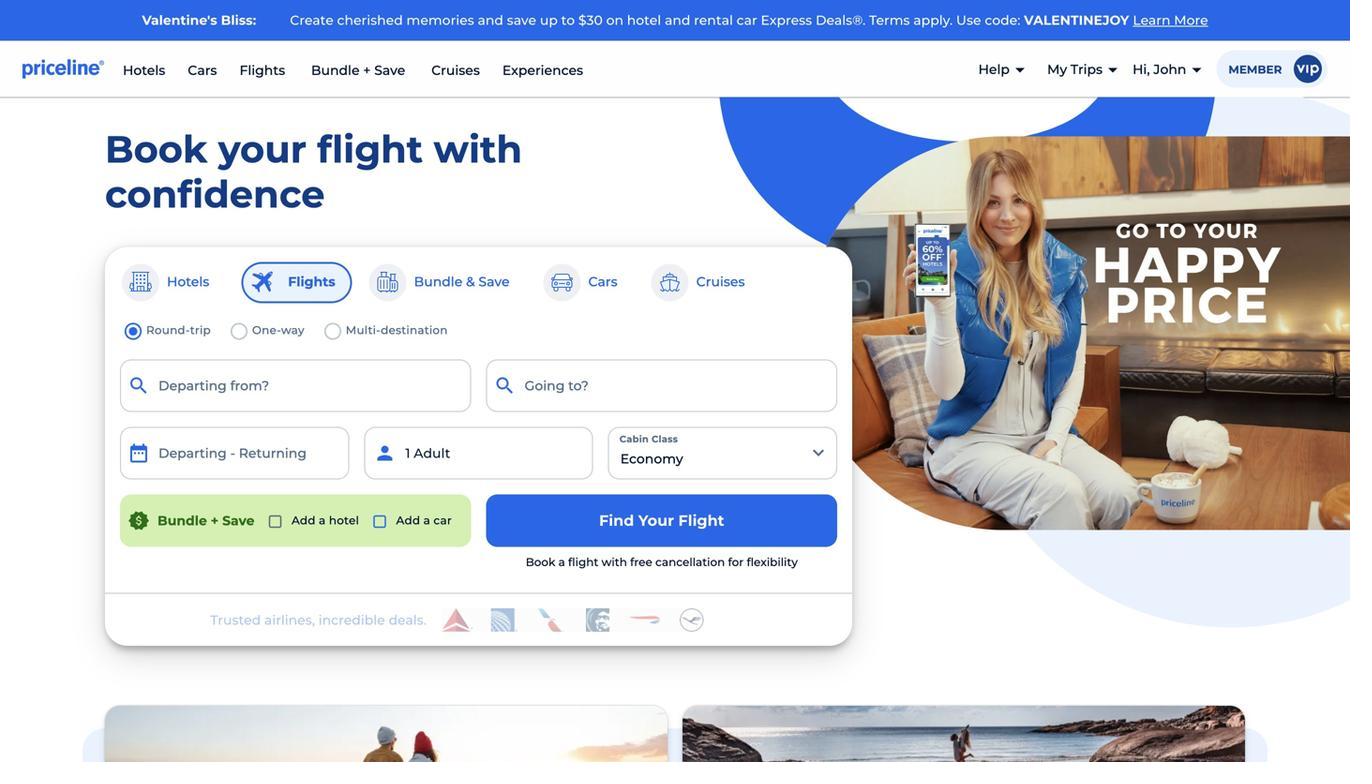 Task type: vqa. For each thing, say whether or not it's contained in the screenshot.
TERMS
yes



Task type: locate. For each thing, give the bounding box(es) containing it.
confidence
[[105, 172, 325, 217]]

0 vertical spatial book
[[105, 127, 208, 172]]

one-way
[[252, 324, 305, 338]]

2 none field from the left
[[486, 360, 838, 412]]

None field
[[120, 360, 471, 412], [486, 360, 838, 412]]

learn
[[1134, 12, 1171, 28]]

a for car
[[424, 514, 431, 528]]

hotel
[[627, 12, 662, 28], [329, 514, 359, 528]]

0 vertical spatial +
[[363, 62, 371, 78]]

a for hotel
[[319, 514, 326, 528]]

0 horizontal spatial none field
[[120, 360, 471, 412]]

flights link
[[240, 62, 285, 78]]

and left rental
[[665, 12, 691, 28]]

cars button
[[542, 262, 635, 304]]

priceline.com home image
[[23, 59, 104, 79]]

flight left free
[[569, 556, 599, 570]]

hotel inside flight-search-form element
[[329, 514, 359, 528]]

trusted
[[210, 613, 261, 629]]

bundle down create
[[311, 62, 360, 78]]

0 horizontal spatial cruises
[[432, 62, 480, 78]]

types of travel tab list
[[120, 262, 838, 304]]

flight-search-form element
[[113, 319, 845, 578]]

1 vertical spatial bundle + save
[[158, 513, 255, 529]]

0 horizontal spatial hotels
[[123, 62, 165, 78]]

0 horizontal spatial a
[[319, 514, 326, 528]]

flight
[[317, 127, 423, 172], [569, 556, 599, 570]]

hi,
[[1133, 62, 1151, 77]]

1 vertical spatial cruises
[[697, 274, 745, 290]]

1 horizontal spatial and
[[665, 12, 691, 28]]

cherished
[[337, 12, 403, 28]]

1 horizontal spatial a
[[424, 514, 431, 528]]

multi-destination
[[346, 324, 448, 338]]

+ down departing – returning date picker field
[[211, 513, 219, 529]]

save down cherished
[[374, 62, 406, 78]]

1 horizontal spatial book
[[526, 556, 556, 570]]

2 vertical spatial bundle
[[158, 513, 207, 529]]

trips
[[1071, 62, 1103, 77]]

hotels up round-trip
[[167, 274, 209, 290]]

with for book a flight with free cancellation for flexibility
[[602, 556, 628, 570]]

cruises button
[[650, 262, 762, 304]]

book a flight with free cancellation for flexibility
[[526, 556, 798, 570]]

express
[[761, 12, 813, 28]]

use
[[957, 12, 982, 28]]

flights down bliss:
[[240, 62, 285, 78]]

with inside flight-search-form element
[[602, 556, 628, 570]]

1 vertical spatial hotel
[[329, 514, 359, 528]]

0 vertical spatial cars
[[188, 62, 217, 78]]

0 horizontal spatial add
[[292, 514, 316, 528]]

1 vertical spatial hotels
[[167, 274, 209, 290]]

trusted airlines, incredible deals.
[[210, 613, 427, 629]]

incredible
[[319, 613, 385, 629]]

with
[[434, 127, 523, 172], [602, 556, 628, 570]]

$30
[[579, 12, 603, 28]]

add for add a car
[[396, 514, 420, 528]]

0 horizontal spatial bundle
[[158, 513, 207, 529]]

flight down bundle + save link
[[317, 127, 423, 172]]

2 add from the left
[[396, 514, 420, 528]]

a
[[319, 514, 326, 528], [424, 514, 431, 528], [559, 556, 566, 570]]

0 horizontal spatial hotel
[[329, 514, 359, 528]]

bundle
[[311, 62, 360, 78], [414, 274, 463, 290], [158, 513, 207, 529]]

save inside bundle & save button
[[479, 274, 510, 290]]

on
[[607, 12, 624, 28]]

member link
[[1217, 50, 1334, 88]]

save down departing – returning date picker field
[[222, 513, 255, 529]]

+ down cherished
[[363, 62, 371, 78]]

1 none field from the left
[[120, 360, 471, 412]]

0 horizontal spatial save
[[222, 513, 255, 529]]

find
[[600, 512, 634, 530]]

save inside flight-search-form element
[[222, 513, 255, 529]]

bundle left &
[[414, 274, 463, 290]]

create cherished memories and save up to $30 on hotel and rental car express deals®. terms apply. use code: valentinejoy learn more
[[290, 12, 1209, 28]]

traveler selection text field
[[364, 427, 594, 480]]

0 horizontal spatial bundle + save
[[158, 513, 255, 529]]

0 horizontal spatial with
[[434, 127, 523, 172]]

1 vertical spatial +
[[211, 513, 219, 529]]

2 horizontal spatial bundle
[[414, 274, 463, 290]]

add
[[292, 514, 316, 528], [396, 514, 420, 528]]

round-trip
[[146, 324, 211, 338]]

a for flight
[[559, 556, 566, 570]]

book up "partner airline logos"
[[526, 556, 556, 570]]

0 vertical spatial flight
[[317, 127, 423, 172]]

hotels
[[123, 62, 165, 78], [167, 274, 209, 290]]

1 vertical spatial with
[[602, 556, 628, 570]]

experiences
[[503, 62, 584, 78]]

save
[[374, 62, 406, 78], [479, 274, 510, 290], [222, 513, 255, 529]]

+
[[363, 62, 371, 78], [211, 513, 219, 529]]

1 horizontal spatial bundle
[[311, 62, 360, 78]]

book inside book your flight with confidence
[[105, 127, 208, 172]]

1 add from the left
[[292, 514, 316, 528]]

bundle down departing – returning date picker field
[[158, 513, 207, 529]]

1 horizontal spatial flight
[[569, 556, 599, 570]]

flights up way
[[288, 274, 336, 290]]

0 horizontal spatial car
[[434, 514, 452, 528]]

0 horizontal spatial cars
[[188, 62, 217, 78]]

1 vertical spatial bundle
[[414, 274, 463, 290]]

0 vertical spatial bundle + save
[[308, 62, 409, 78]]

1 vertical spatial book
[[526, 556, 556, 570]]

0 vertical spatial bundle
[[311, 62, 360, 78]]

1 vertical spatial cars
[[589, 274, 618, 290]]

2 vertical spatial save
[[222, 513, 255, 529]]

0 vertical spatial save
[[374, 62, 406, 78]]

flight for free
[[569, 556, 599, 570]]

Going to? field
[[486, 360, 838, 412]]

1 horizontal spatial add
[[396, 514, 420, 528]]

flights button
[[241, 262, 352, 304]]

hotels left cars link
[[123, 62, 165, 78]]

bundle + save down cherished
[[308, 62, 409, 78]]

none field departing from?
[[120, 360, 471, 412]]

1 horizontal spatial none field
[[486, 360, 838, 412]]

book inside flight-search-form element
[[526, 556, 556, 570]]

0 horizontal spatial +
[[211, 513, 219, 529]]

bundle + save down departing – returning date picker field
[[158, 513, 255, 529]]

1 horizontal spatial cars
[[589, 274, 618, 290]]

with left free
[[602, 556, 628, 570]]

partner airline logos image
[[442, 609, 705, 632]]

flight for confidence
[[317, 127, 423, 172]]

car right rental
[[737, 12, 758, 28]]

0 horizontal spatial flight
[[317, 127, 423, 172]]

0 horizontal spatial book
[[105, 127, 208, 172]]

0 vertical spatial flights
[[240, 62, 285, 78]]

1 vertical spatial flights
[[288, 274, 336, 290]]

flight inside book your flight with confidence
[[317, 127, 423, 172]]

and
[[478, 12, 504, 28], [665, 12, 691, 28]]

save right &
[[479, 274, 510, 290]]

cars link
[[188, 62, 217, 78]]

1 horizontal spatial cruises
[[697, 274, 745, 290]]

hotel left add a car
[[329, 514, 359, 528]]

hi, john
[[1133, 62, 1187, 77]]

with inside book your flight with confidence
[[434, 127, 523, 172]]

bundle + save inside flight-search-form element
[[158, 513, 255, 529]]

cars
[[188, 62, 217, 78], [589, 274, 618, 290]]

cruises link
[[432, 62, 480, 78]]

1 horizontal spatial hotel
[[627, 12, 662, 28]]

car
[[737, 12, 758, 28], [434, 514, 452, 528]]

0 horizontal spatial and
[[478, 12, 504, 28]]

book for book a flight with free cancellation for flexibility
[[526, 556, 556, 570]]

hotels button
[[120, 262, 226, 304]]

help
[[979, 62, 1010, 77]]

cruises
[[432, 62, 480, 78], [697, 274, 745, 290]]

and left save
[[478, 12, 504, 28]]

terms
[[870, 12, 910, 28]]

0 vertical spatial hotels
[[123, 62, 165, 78]]

destination
[[381, 324, 448, 338]]

0 vertical spatial hotel
[[627, 12, 662, 28]]

bundle + save
[[308, 62, 409, 78], [158, 513, 255, 529]]

car down traveler selection text field
[[434, 514, 452, 528]]

2 horizontal spatial a
[[559, 556, 566, 570]]

1 vertical spatial car
[[434, 514, 452, 528]]

with down cruises link
[[434, 127, 523, 172]]

flights
[[240, 62, 285, 78], [288, 274, 336, 290]]

car inside flight-search-form element
[[434, 514, 452, 528]]

1 horizontal spatial flights
[[288, 274, 336, 290]]

book down hotels link on the left
[[105, 127, 208, 172]]

1 horizontal spatial car
[[737, 12, 758, 28]]

hotel right on
[[627, 12, 662, 28]]

1 horizontal spatial with
[[602, 556, 628, 570]]

1 vertical spatial save
[[479, 274, 510, 290]]

multi-
[[346, 324, 381, 338]]

2 horizontal spatial save
[[479, 274, 510, 290]]

1 horizontal spatial hotels
[[167, 274, 209, 290]]

help button
[[979, 46, 1025, 94]]

book
[[105, 127, 208, 172], [526, 556, 556, 570]]

+ inside flight-search-form element
[[211, 513, 219, 529]]

save
[[507, 12, 537, 28]]

0 vertical spatial with
[[434, 127, 523, 172]]

1 vertical spatial flight
[[569, 556, 599, 570]]

flights inside button
[[288, 274, 336, 290]]



Task type: describe. For each thing, give the bounding box(es) containing it.
0 vertical spatial cruises
[[432, 62, 480, 78]]

bundle inside button
[[414, 274, 463, 290]]

hotels inside hotels button
[[167, 274, 209, 290]]

rental
[[694, 12, 734, 28]]

0 horizontal spatial flights
[[240, 62, 285, 78]]

experiences link
[[503, 62, 584, 78]]

create
[[290, 12, 334, 28]]

valentinejoy
[[1025, 12, 1130, 28]]

bundle + save link
[[308, 62, 409, 78]]

find your flight button
[[486, 495, 838, 547]]

round-
[[146, 324, 190, 338]]

bundle & save button
[[367, 262, 527, 304]]

book for book your flight with confidence
[[105, 127, 208, 172]]

free
[[631, 556, 653, 570]]

john
[[1154, 62, 1187, 77]]

trip
[[190, 324, 211, 338]]

apply.
[[914, 12, 953, 28]]

0 vertical spatial car
[[737, 12, 758, 28]]

member
[[1229, 63, 1283, 77]]

1 horizontal spatial bundle + save
[[308, 62, 409, 78]]

valentine's bliss:
[[142, 12, 256, 28]]

for
[[728, 556, 744, 570]]

1 horizontal spatial +
[[363, 62, 371, 78]]

1 and from the left
[[478, 12, 504, 28]]

memories
[[407, 12, 474, 28]]

none field going to?
[[486, 360, 838, 412]]

vip badge icon image
[[1295, 55, 1323, 83]]

hotels link
[[123, 62, 165, 78]]

Departing – Returning Date Picker field
[[120, 427, 349, 480]]

2 and from the left
[[665, 12, 691, 28]]

book your flight with confidence
[[105, 127, 523, 217]]

valentine's
[[142, 12, 217, 28]]

way
[[281, 324, 305, 338]]

my trips
[[1048, 62, 1103, 77]]

your
[[218, 127, 307, 172]]

cars inside "button"
[[589, 274, 618, 290]]

more
[[1175, 12, 1209, 28]]

code:
[[985, 12, 1021, 28]]

cruises inside button
[[697, 274, 745, 290]]

my trips button
[[1048, 46, 1118, 94]]

bundle & save
[[414, 274, 510, 290]]

&
[[466, 274, 475, 290]]

your
[[639, 512, 675, 530]]

flight
[[679, 512, 725, 530]]

my
[[1048, 62, 1068, 77]]

bundle inside flight-search-form element
[[158, 513, 207, 529]]

cancellation
[[656, 556, 725, 570]]

up
[[540, 12, 558, 28]]

bliss:
[[221, 12, 256, 28]]

flexibility
[[747, 556, 798, 570]]

deals.
[[389, 613, 427, 629]]

trusted airlines, incredible deals. button
[[120, 609, 838, 632]]

with for book your flight with confidence
[[434, 127, 523, 172]]

add for add a hotel
[[292, 514, 316, 528]]

find your flight
[[600, 512, 725, 530]]

to
[[562, 12, 575, 28]]

add a car
[[393, 514, 452, 528]]

add a hotel
[[288, 514, 359, 528]]

Departing from? field
[[120, 360, 471, 412]]

one-
[[252, 324, 281, 338]]

deals®.
[[816, 12, 866, 28]]

airlines,
[[264, 613, 315, 629]]

1 horizontal spatial save
[[374, 62, 406, 78]]



